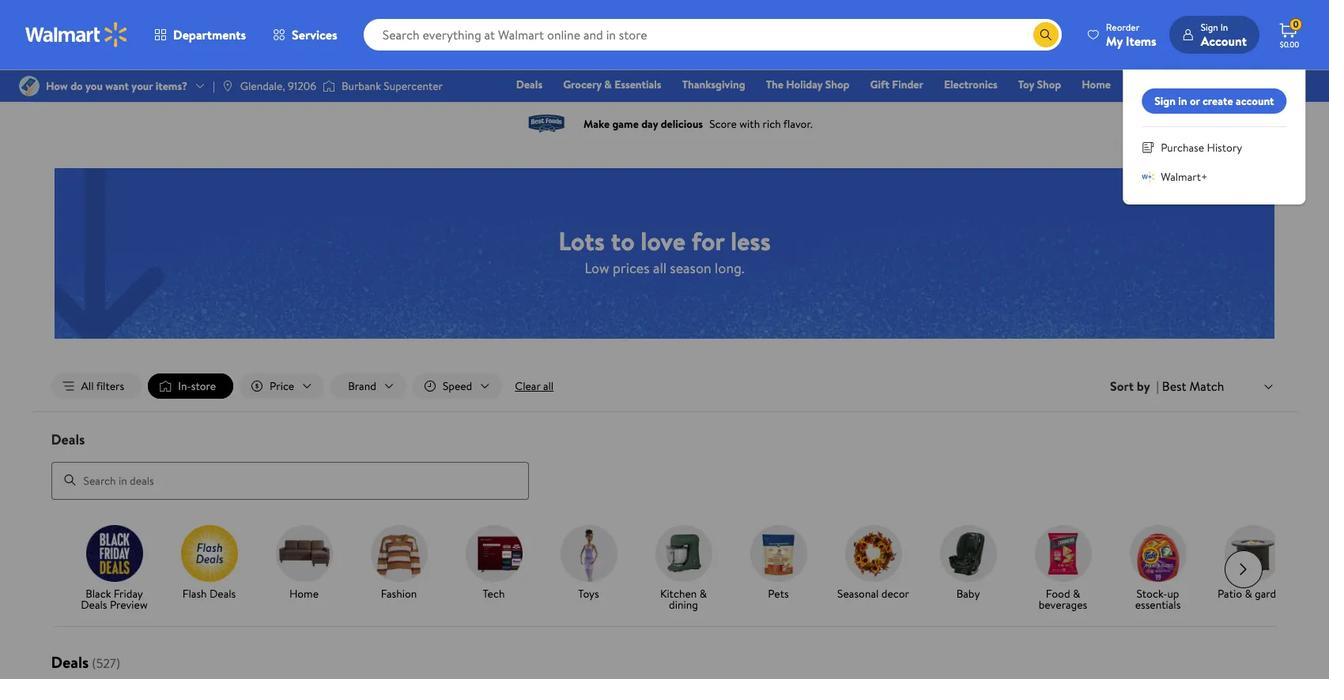 Task type: describe. For each thing, give the bounding box(es) containing it.
0 horizontal spatial fashion
[[381, 586, 417, 602]]

search icon image
[[1040, 28, 1052, 41]]

by
[[1137, 378, 1150, 395]]

stock-
[[1137, 586, 1167, 602]]

dining
[[669, 597, 698, 613]]

seasonal decor link
[[832, 525, 914, 603]]

purchase history
[[1161, 140, 1242, 156]]

1 horizontal spatial home
[[1082, 77, 1111, 93]]

toys image
[[560, 525, 617, 582]]

all
[[81, 379, 94, 395]]

items
[[1126, 32, 1156, 49]]

the
[[766, 77, 783, 93]]

clear
[[515, 379, 540, 395]]

gift finder link
[[863, 76, 930, 93]]

0 horizontal spatial home link
[[263, 525, 345, 603]]

or
[[1190, 93, 1200, 109]]

account
[[1236, 93, 1274, 109]]

kitchen and dining image
[[655, 525, 712, 582]]

sort by |
[[1110, 378, 1159, 395]]

stock-up essentials
[[1135, 586, 1181, 613]]

for
[[692, 223, 724, 258]]

next slide for chipmodulewithimages list image
[[1224, 551, 1262, 589]]

registry
[[1189, 77, 1229, 93]]

seasonal decor image
[[845, 525, 902, 582]]

food & beverages
[[1039, 586, 1087, 613]]

deals link
[[509, 76, 550, 93]]

food & beverages image
[[1035, 525, 1091, 582]]

services button
[[259, 16, 351, 54]]

& for garden
[[1245, 586, 1252, 602]]

love
[[641, 223, 686, 258]]

the holiday shop link
[[759, 76, 857, 93]]

patio & garden image
[[1224, 525, 1281, 582]]

grocery
[[563, 77, 602, 93]]

1 shop from the left
[[825, 77, 850, 93]]

debit
[[1276, 77, 1303, 93]]

sign for account
[[1201, 20, 1218, 34]]

baby link
[[927, 525, 1009, 603]]

Search in deals search field
[[51, 462, 529, 500]]

& for dining
[[699, 586, 707, 602]]

sort and filter section element
[[32, 361, 1297, 412]]

search image
[[64, 475, 76, 487]]

electronics link
[[937, 76, 1005, 93]]

kitchen & dining link
[[642, 525, 725, 614]]

walmart+ image
[[1142, 171, 1154, 183]]

pets link
[[737, 525, 819, 603]]

all filters button
[[51, 374, 142, 399]]

long.
[[715, 258, 744, 278]]

store
[[191, 379, 216, 395]]

one debit walmart+
[[1249, 77, 1303, 115]]

2 shop from the left
[[1037, 77, 1061, 93]]

in-store
[[178, 379, 216, 395]]

Walmart Site-Wide search field
[[363, 19, 1062, 51]]

toy shop link
[[1011, 76, 1068, 93]]

purchase history link
[[1142, 140, 1287, 157]]

sort
[[1110, 378, 1134, 395]]

the holiday shop
[[766, 77, 850, 93]]

grocery & essentials link
[[556, 76, 669, 93]]

less
[[730, 223, 771, 258]]

black friday deals image
[[86, 525, 143, 582]]

pets
[[768, 586, 789, 602]]

deals right flash
[[209, 586, 236, 602]]

all inside lots to love for less low prices all season long.
[[653, 258, 667, 278]]

& for beverages
[[1073, 586, 1080, 602]]

sign for or
[[1154, 93, 1176, 109]]

all inside clear all button
[[543, 379, 554, 395]]

essentials
[[614, 77, 661, 93]]

toys link
[[548, 525, 630, 603]]

in-
[[178, 379, 191, 395]]

garden
[[1255, 586, 1288, 602]]

deals inside search box
[[51, 430, 85, 450]]

flash deals
[[182, 586, 236, 602]]

holiday
[[786, 77, 823, 93]]

preview
[[110, 597, 148, 613]]

kitchen & dining
[[660, 586, 707, 613]]

electronics
[[944, 77, 998, 93]]

& for essentials
[[604, 77, 612, 93]]

0 vertical spatial home link
[[1075, 76, 1118, 93]]

0 vertical spatial fashion link
[[1124, 76, 1175, 93]]

low
[[585, 258, 609, 278]]

prices
[[613, 258, 650, 278]]

deals (527)
[[51, 652, 120, 673]]

food
[[1046, 586, 1070, 602]]

0 vertical spatial walmart+ link
[[1249, 98, 1310, 115]]

deals left (527)
[[51, 652, 89, 673]]

Search search field
[[363, 19, 1062, 51]]

seasonal
[[837, 586, 879, 602]]

food & beverages link
[[1022, 525, 1104, 614]]

friday
[[114, 586, 143, 602]]

one
[[1249, 77, 1273, 93]]



Task type: vqa. For each thing, say whether or not it's contained in the screenshot.
Crocs link
no



Task type: locate. For each thing, give the bounding box(es) containing it.
1 horizontal spatial sign
[[1201, 20, 1218, 34]]

1 horizontal spatial fashion
[[1131, 77, 1168, 93]]

all filters
[[81, 379, 124, 395]]

sign
[[1201, 20, 1218, 34], [1154, 93, 1176, 109]]

& right grocery
[[604, 77, 612, 93]]

|
[[1156, 378, 1159, 395]]

fashion link
[[1124, 76, 1175, 93], [358, 525, 440, 603]]

0 horizontal spatial fashion link
[[358, 525, 440, 603]]

all
[[653, 258, 667, 278], [543, 379, 554, 395]]

1 horizontal spatial all
[[653, 258, 667, 278]]

walmart+ link down one debit link
[[1249, 98, 1310, 115]]

history
[[1207, 140, 1242, 156]]

to
[[611, 223, 635, 258]]

baby image
[[940, 525, 997, 582]]

home link
[[1075, 76, 1118, 93], [263, 525, 345, 603]]

essentials
[[1135, 597, 1181, 613]]

thanksgiving link
[[675, 76, 752, 93]]

tech image
[[465, 525, 522, 582]]

sign in or create account button
[[1142, 89, 1287, 114]]

home
[[1082, 77, 1111, 93], [289, 586, 319, 602]]

sign in account
[[1201, 20, 1247, 49]]

walmart image
[[25, 22, 128, 47]]

0 vertical spatial sign
[[1201, 20, 1218, 34]]

kitchen
[[660, 586, 697, 602]]

create
[[1203, 93, 1233, 109]]

walmart+ down "purchase"
[[1161, 169, 1208, 185]]

reorder my items
[[1106, 20, 1156, 49]]

& right dining
[[699, 586, 707, 602]]

$0.00
[[1280, 39, 1299, 50]]

in
[[1178, 93, 1187, 109]]

reorder
[[1106, 20, 1140, 34]]

1 vertical spatial all
[[543, 379, 554, 395]]

departments
[[173, 26, 246, 43]]

0
[[1293, 18, 1299, 31]]

black
[[85, 586, 111, 602]]

flash deals image
[[181, 525, 238, 582]]

0 vertical spatial fashion
[[1131, 77, 1168, 93]]

lots to love for less. low prices all season long. image
[[54, 168, 1275, 339]]

pets image
[[750, 525, 807, 582]]

account
[[1201, 32, 1247, 49]]

1 vertical spatial fashion
[[381, 586, 417, 602]]

fashion down items
[[1131, 77, 1168, 93]]

walmart+
[[1256, 99, 1303, 115], [1161, 169, 1208, 185]]

in-store button
[[148, 374, 233, 399]]

1 vertical spatial sign
[[1154, 93, 1176, 109]]

deals left grocery
[[516, 77, 543, 93]]

finder
[[892, 77, 923, 93]]

my
[[1106, 32, 1123, 49]]

purchase
[[1161, 140, 1204, 156]]

0 horizontal spatial home
[[289, 586, 319, 602]]

shop right the holiday on the right top
[[825, 77, 850, 93]]

lots to love for less low prices all season long.
[[558, 223, 771, 278]]

gift finder
[[870, 77, 923, 93]]

walmart+ inside one debit walmart+
[[1256, 99, 1303, 115]]

seasonal decor
[[837, 586, 909, 602]]

deals inside black friday deals preview
[[81, 597, 107, 613]]

shop right toy
[[1037, 77, 1061, 93]]

sign inside the sign in account
[[1201, 20, 1218, 34]]

home image
[[276, 525, 332, 582]]

0 vertical spatial home
[[1082, 77, 1111, 93]]

beverages
[[1039, 597, 1087, 613]]

fashion image
[[370, 525, 427, 582]]

1 vertical spatial walmart+
[[1161, 169, 1208, 185]]

1 horizontal spatial fashion link
[[1124, 76, 1175, 93]]

0 horizontal spatial sign
[[1154, 93, 1176, 109]]

1 vertical spatial fashion link
[[358, 525, 440, 603]]

home down my
[[1082, 77, 1111, 93]]

0 horizontal spatial all
[[543, 379, 554, 395]]

clear all
[[515, 379, 554, 395]]

0 horizontal spatial walmart+
[[1161, 169, 1208, 185]]

black friday deals preview
[[81, 586, 148, 613]]

& right patio
[[1245, 586, 1252, 602]]

home down home image
[[289, 586, 319, 602]]

season
[[670, 258, 711, 278]]

& inside food & beverages
[[1073, 586, 1080, 602]]

deals left preview
[[81, 597, 107, 613]]

1 vertical spatial home
[[289, 586, 319, 602]]

0 vertical spatial walmart+
[[1256, 99, 1303, 115]]

(527)
[[92, 655, 120, 672]]

decor
[[881, 586, 909, 602]]

stock-up essentials image
[[1129, 525, 1186, 582]]

flash deals link
[[168, 525, 250, 603]]

1 horizontal spatial shop
[[1037, 77, 1061, 93]]

registry link
[[1181, 76, 1236, 93]]

filters
[[96, 379, 124, 395]]

0 vertical spatial all
[[653, 258, 667, 278]]

walmart+ down one debit link
[[1256, 99, 1303, 115]]

1 vertical spatial home link
[[263, 525, 345, 603]]

sponsored
[[1235, 117, 1278, 131]]

0 $0.00
[[1280, 18, 1299, 50]]

all right prices
[[653, 258, 667, 278]]

lots
[[558, 223, 605, 258]]

sign in or create account
[[1154, 93, 1274, 109]]

black friday deals preview link
[[73, 525, 155, 614]]

sign inside button
[[1154, 93, 1176, 109]]

toy
[[1018, 77, 1034, 93]]

& inside kitchen & dining
[[699, 586, 707, 602]]

1 horizontal spatial home link
[[1075, 76, 1118, 93]]

in
[[1220, 20, 1228, 34]]

tech link
[[453, 525, 535, 603]]

1 horizontal spatial walmart+
[[1256, 99, 1303, 115]]

all right clear
[[543, 379, 554, 395]]

services
[[292, 26, 337, 43]]

deals up search image
[[51, 430, 85, 450]]

Deals search field
[[32, 430, 1297, 500]]

deals
[[516, 77, 543, 93], [51, 430, 85, 450], [209, 586, 236, 602], [81, 597, 107, 613], [51, 652, 89, 673]]

patio & garden
[[1217, 586, 1288, 602]]

toys
[[578, 586, 599, 602]]

fashion down fashion image
[[381, 586, 417, 602]]

walmart+ link down purchase history link
[[1142, 169, 1287, 186]]

&
[[604, 77, 612, 93], [699, 586, 707, 602], [1073, 586, 1080, 602], [1245, 586, 1252, 602]]

up
[[1167, 586, 1179, 602]]

0 horizontal spatial shop
[[825, 77, 850, 93]]

patio & garden link
[[1212, 525, 1294, 603]]

grocery & essentials
[[563, 77, 661, 93]]

fashion
[[1131, 77, 1168, 93], [381, 586, 417, 602]]

one debit link
[[1242, 76, 1310, 93]]

& right the food
[[1073, 586, 1080, 602]]

patio
[[1217, 586, 1242, 602]]

baby
[[956, 586, 980, 602]]

1 vertical spatial walmart+ link
[[1142, 169, 1287, 186]]

clear all button
[[509, 374, 560, 399]]

gift
[[870, 77, 889, 93]]

stock-up essentials link
[[1117, 525, 1199, 614]]



